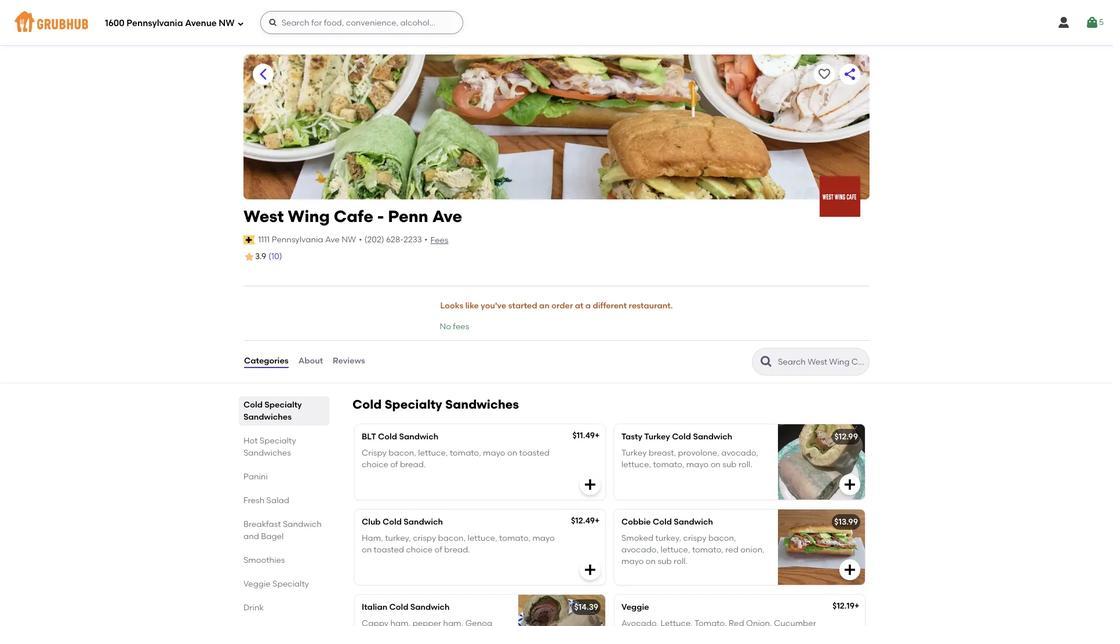 Task type: vqa. For each thing, say whether or not it's contained in the screenshot.
topmost Ave
yes



Task type: locate. For each thing, give the bounding box(es) containing it.
1 horizontal spatial crispy
[[684, 534, 707, 543]]

turkey, inside smoked turkey, crispy bacon, avocado, lettuce, tomato, red onion, mayo on sub roll.
[[656, 534, 682, 543]]

0 horizontal spatial turkey,
[[385, 534, 411, 543]]

tomato, inside smoked turkey, crispy bacon, avocado, lettuce, tomato, red onion, mayo on sub roll.
[[692, 545, 724, 555]]

sandwiches for hot specialty sandwiches "tab"
[[244, 448, 291, 458]]

1111
[[258, 235, 270, 245]]

cold inside cold specialty sandwiches
[[244, 400, 263, 410]]

0 horizontal spatial choice
[[362, 460, 388, 470]]

svg image inside the 5 button
[[1086, 16, 1099, 30]]

$12.19 +
[[833, 601, 860, 611]]

pennsylvania for 1111
[[272, 235, 323, 245]]

red
[[726, 545, 739, 555]]

cold right cobbie
[[653, 517, 672, 527]]

0 vertical spatial veggie
[[244, 579, 271, 589]]

0 horizontal spatial bacon,
[[389, 448, 416, 458]]

specialty for cold specialty sandwiches tab
[[265, 400, 302, 410]]

of inside crispy bacon, lettuce, tomato, mayo on toasted choice of bread.
[[390, 460, 398, 470]]

choice down club cold sandwich
[[406, 545, 433, 555]]

nw down west wing cafe - penn ave
[[342, 235, 356, 245]]

and
[[244, 532, 259, 541]]

tomato,
[[450, 448, 481, 458], [653, 460, 685, 470], [499, 534, 531, 543], [692, 545, 724, 555]]

sandwiches
[[445, 397, 519, 412], [244, 412, 292, 422], [244, 448, 291, 458]]

tasty turkey cold sandwich image
[[778, 424, 865, 500]]

0 vertical spatial sub
[[723, 460, 737, 470]]

cold up "hot"
[[244, 400, 263, 410]]

1 vertical spatial of
[[435, 545, 443, 555]]

bacon, inside ham, turkey, crispy bacon, lettuce, tomato, mayo on toasted choice of bread.
[[438, 534, 466, 543]]

1 horizontal spatial toasted
[[519, 448, 550, 458]]

sandwich for blt cold sandwich
[[399, 432, 439, 442]]

onion,
[[741, 545, 765, 555]]

of down club cold sandwich
[[435, 545, 443, 555]]

0 vertical spatial choice
[[362, 460, 388, 470]]

1 horizontal spatial veggie
[[622, 602, 649, 612]]

sandwich right the 'italian'
[[411, 602, 450, 612]]

cobbie
[[622, 517, 651, 527]]

crispy down club cold sandwich
[[413, 534, 436, 543]]

1 horizontal spatial pennsylvania
[[272, 235, 323, 245]]

sandwich down 'fresh salad' tab
[[283, 519, 322, 529]]

svg image up $12.19 +
[[843, 563, 857, 577]]

turkey down tasty
[[622, 448, 647, 458]]

avocado, down smoked
[[622, 545, 659, 555]]

star icon image
[[244, 251, 255, 263]]

bacon, inside smoked turkey, crispy bacon, avocado, lettuce, tomato, red onion, mayo on sub roll.
[[709, 534, 736, 543]]

bacon, down blt cold sandwich
[[389, 448, 416, 458]]

1 vertical spatial +
[[595, 516, 600, 526]]

fees button
[[430, 234, 449, 247]]

cold specialty sandwiches up blt cold sandwich
[[353, 397, 519, 412]]

mayo inside crispy bacon, lettuce, tomato, mayo on toasted choice of bread.
[[483, 448, 506, 458]]

1 horizontal spatial choice
[[406, 545, 433, 555]]

0 vertical spatial sandwiches
[[445, 397, 519, 412]]

sandwich up ham, turkey, crispy bacon, lettuce, tomato, mayo on toasted choice of bread.
[[404, 517, 443, 527]]

sandwich for cobbie cold sandwich
[[674, 517, 713, 527]]

$11.49 +
[[573, 431, 600, 441]]

ham,
[[362, 534, 383, 543]]

0 horizontal spatial cold specialty sandwiches
[[244, 400, 302, 422]]

0 horizontal spatial of
[[390, 460, 398, 470]]

categories
[[244, 356, 289, 366]]

0 horizontal spatial pennsylvania
[[127, 18, 183, 28]]

1 vertical spatial roll.
[[674, 557, 688, 567]]

1 turkey, from the left
[[385, 534, 411, 543]]

on inside smoked turkey, crispy bacon, avocado, lettuce, tomato, red onion, mayo on sub roll.
[[646, 557, 656, 567]]

veggie for veggie
[[622, 602, 649, 612]]

specialty up hot specialty sandwiches "tab"
[[265, 400, 302, 410]]

tasty
[[622, 432, 643, 442]]

0 vertical spatial bread.
[[400, 460, 426, 470]]

1 vertical spatial sub
[[658, 557, 672, 567]]

choice down crispy
[[362, 460, 388, 470]]

breakfast sandwich and bagel tab
[[244, 518, 325, 543]]

1 horizontal spatial ave
[[432, 206, 462, 226]]

fresh
[[244, 496, 265, 506]]

drink tab
[[244, 602, 325, 614]]

+
[[595, 431, 600, 441], [595, 516, 600, 526], [855, 601, 860, 611]]

turkey, down cobbie cold sandwich
[[656, 534, 682, 543]]

1 horizontal spatial of
[[435, 545, 443, 555]]

salad
[[267, 496, 289, 506]]

bread. inside ham, turkey, crispy bacon, lettuce, tomato, mayo on toasted choice of bread.
[[444, 545, 470, 555]]

turkey
[[645, 432, 670, 442], [622, 448, 647, 458]]

share icon image
[[843, 67, 857, 81]]

2 turkey, from the left
[[656, 534, 682, 543]]

on
[[507, 448, 517, 458], [711, 460, 721, 470], [362, 545, 372, 555], [646, 557, 656, 567]]

of down blt cold sandwich
[[390, 460, 398, 470]]

svg image
[[237, 20, 244, 27], [843, 478, 857, 492], [583, 563, 597, 577], [843, 563, 857, 577]]

roll.
[[739, 460, 753, 470], [674, 557, 688, 567]]

0 horizontal spatial •
[[359, 235, 362, 245]]

bacon, inside crispy bacon, lettuce, tomato, mayo on toasted choice of bread.
[[389, 448, 416, 458]]

pennsylvania down wing
[[272, 235, 323, 245]]

on inside ham, turkey, crispy bacon, lettuce, tomato, mayo on toasted choice of bread.
[[362, 545, 372, 555]]

1 horizontal spatial bread.
[[444, 545, 470, 555]]

1 vertical spatial ave
[[325, 235, 340, 245]]

• right 2233
[[425, 235, 428, 245]]

breakfast
[[244, 519, 281, 529]]

pennsylvania right 1600
[[127, 18, 183, 28]]

1 vertical spatial sandwiches
[[244, 412, 292, 422]]

lettuce, inside smoked turkey, crispy bacon, avocado, lettuce, tomato, red onion, mayo on sub roll.
[[661, 545, 691, 555]]

0 vertical spatial pennsylvania
[[127, 18, 183, 28]]

bacon,
[[389, 448, 416, 458], [438, 534, 466, 543], [709, 534, 736, 543]]

veggie up drink
[[244, 579, 271, 589]]

turkey up 'breast,'
[[645, 432, 670, 442]]

lettuce,
[[418, 448, 448, 458], [622, 460, 651, 470], [468, 534, 498, 543], [661, 545, 691, 555]]

sandwich up smoked turkey, crispy bacon, avocado, lettuce, tomato, red onion, mayo on sub roll. at the bottom of page
[[674, 517, 713, 527]]

avenue
[[185, 18, 217, 28]]

nw for 1600 pennsylvania avenue nw
[[219, 18, 235, 28]]

1 vertical spatial veggie
[[622, 602, 649, 612]]

0 horizontal spatial avocado,
[[622, 545, 659, 555]]

pennsylvania
[[127, 18, 183, 28], [272, 235, 323, 245]]

svg image
[[1057, 16, 1071, 30], [1086, 16, 1099, 30], [268, 18, 278, 27], [583, 478, 597, 492]]

1 vertical spatial turkey
[[622, 448, 647, 458]]

0 vertical spatial roll.
[[739, 460, 753, 470]]

+ for $11.49
[[595, 431, 600, 441]]

toasted inside crispy bacon, lettuce, tomato, mayo on toasted choice of bread.
[[519, 448, 550, 458]]

0 vertical spatial nw
[[219, 18, 235, 28]]

specialty down smoothies tab at the left bottom of the page
[[273, 579, 309, 589]]

restaurant.
[[629, 301, 673, 311]]

2 vertical spatial sandwiches
[[244, 448, 291, 458]]

tomato, inside turkey breast, provolone, avocado, lettuce, tomato, mayo on sub roll.
[[653, 460, 685, 470]]

pennsylvania inside button
[[272, 235, 323, 245]]

crispy
[[413, 534, 436, 543], [684, 534, 707, 543]]

0 horizontal spatial nw
[[219, 18, 235, 28]]

0 vertical spatial +
[[595, 431, 600, 441]]

specialty inside hot specialty sandwiches
[[260, 436, 296, 446]]

1 horizontal spatial sub
[[723, 460, 737, 470]]

on inside turkey breast, provolone, avocado, lettuce, tomato, mayo on sub roll.
[[711, 460, 721, 470]]

avocado, right provolone,
[[722, 448, 759, 458]]

choice inside crispy bacon, lettuce, tomato, mayo on toasted choice of bread.
[[362, 460, 388, 470]]

specialty inside cold specialty sandwiches
[[265, 400, 302, 410]]

1 horizontal spatial roll.
[[739, 460, 753, 470]]

penn
[[388, 206, 428, 226]]

sandwich
[[399, 432, 439, 442], [693, 432, 733, 442], [404, 517, 443, 527], [674, 517, 713, 527], [283, 519, 322, 529], [411, 602, 450, 612]]

turkey, for smoked
[[656, 534, 682, 543]]

save this restaurant image
[[818, 67, 832, 81]]

specialty right "hot"
[[260, 436, 296, 446]]

turkey, inside ham, turkey, crispy bacon, lettuce, tomato, mayo on toasted choice of bread.
[[385, 534, 411, 543]]

0 horizontal spatial toasted
[[374, 545, 404, 555]]

1 vertical spatial toasted
[[374, 545, 404, 555]]

mayo
[[483, 448, 506, 458], [687, 460, 709, 470], [533, 534, 555, 543], [622, 557, 644, 567]]

sandwich inside breakfast sandwich and bagel
[[283, 519, 322, 529]]

1 horizontal spatial •
[[425, 235, 428, 245]]

tomato, inside crispy bacon, lettuce, tomato, mayo on toasted choice of bread.
[[450, 448, 481, 458]]

0 horizontal spatial crispy
[[413, 534, 436, 543]]

1 vertical spatial avocado,
[[622, 545, 659, 555]]

ave up fees
[[432, 206, 462, 226]]

0 vertical spatial avocado,
[[722, 448, 759, 458]]

veggie inside tab
[[244, 579, 271, 589]]

wing
[[288, 206, 330, 226]]

of
[[390, 460, 398, 470], [435, 545, 443, 555]]

$12.49 +
[[571, 516, 600, 526]]

svg image right avenue
[[237, 20, 244, 27]]

0 horizontal spatial bread.
[[400, 460, 426, 470]]

Search West Wing Cafe - Penn Ave search field
[[777, 356, 866, 367]]

1600 pennsylvania avenue nw
[[105, 18, 235, 28]]

svg image for smoked turkey, crispy bacon, avocado, lettuce, tomato, red onion, mayo on sub roll.
[[843, 563, 857, 577]]

1 horizontal spatial nw
[[342, 235, 356, 245]]

0 horizontal spatial veggie
[[244, 579, 271, 589]]

crispy inside ham, turkey, crispy bacon, lettuce, tomato, mayo on toasted choice of bread.
[[413, 534, 436, 543]]

Search for food, convenience, alcohol... search field
[[260, 11, 463, 34]]

nw inside button
[[342, 235, 356, 245]]

hot specialty sandwiches
[[244, 436, 296, 458]]

+ for $12.19
[[855, 601, 860, 611]]

-
[[377, 206, 384, 226]]

1 crispy from the left
[[413, 534, 436, 543]]

toasted
[[519, 448, 550, 458], [374, 545, 404, 555]]

cold specialty sandwiches up hot specialty sandwiches
[[244, 400, 302, 422]]

italian
[[362, 602, 388, 612]]

sandwich for club cold sandwich
[[404, 517, 443, 527]]

0 vertical spatial toasted
[[519, 448, 550, 458]]

2 crispy from the left
[[684, 534, 707, 543]]

cold specialty sandwiches
[[353, 397, 519, 412], [244, 400, 302, 422]]

bacon, for cobbie
[[709, 534, 736, 543]]

sandwiches inside cold specialty sandwiches
[[244, 412, 292, 422]]

search icon image
[[760, 355, 774, 369]]

veggie for veggie specialty
[[244, 579, 271, 589]]

sub inside turkey breast, provolone, avocado, lettuce, tomato, mayo on sub roll.
[[723, 460, 737, 470]]

bread.
[[400, 460, 426, 470], [444, 545, 470, 555]]

0 horizontal spatial roll.
[[674, 557, 688, 567]]

pennsylvania inside main navigation navigation
[[127, 18, 183, 28]]

ave down west wing cafe - penn ave
[[325, 235, 340, 245]]

specialty
[[385, 397, 443, 412], [265, 400, 302, 410], [260, 436, 296, 446], [273, 579, 309, 589]]

sandwich for italian cold sandwich
[[411, 602, 450, 612]]

turkey,
[[385, 534, 411, 543], [656, 534, 682, 543]]

$13.99
[[835, 517, 858, 527]]

fees
[[431, 235, 449, 245]]

628-
[[386, 235, 404, 245]]

veggie specialty tab
[[244, 578, 325, 590]]

specialty for veggie specialty tab
[[273, 579, 309, 589]]

• left (202)
[[359, 235, 362, 245]]

1 horizontal spatial turkey,
[[656, 534, 682, 543]]

save this restaurant button
[[814, 64, 835, 85]]

1 horizontal spatial avocado,
[[722, 448, 759, 458]]

tasty turkey cold sandwich
[[622, 432, 733, 442]]

1 vertical spatial choice
[[406, 545, 433, 555]]

0 horizontal spatial ave
[[325, 235, 340, 245]]

crispy down cobbie cold sandwich
[[684, 534, 707, 543]]

bacon, down club cold sandwich
[[438, 534, 466, 543]]

5 button
[[1086, 12, 1104, 33]]

west wing cafe - penn ave logo image
[[820, 176, 861, 217]]

1 horizontal spatial bacon,
[[438, 534, 466, 543]]

sandwiches inside hot specialty sandwiches
[[244, 448, 291, 458]]

italian cold sandwich image
[[519, 595, 606, 626]]

specialty inside veggie specialty tab
[[273, 579, 309, 589]]

avocado, inside turkey breast, provolone, avocado, lettuce, tomato, mayo on sub roll.
[[722, 448, 759, 458]]

1 vertical spatial pennsylvania
[[272, 235, 323, 245]]

panini
[[244, 472, 268, 482]]

1 vertical spatial bread.
[[444, 545, 470, 555]]

turkey, down club cold sandwich
[[385, 534, 411, 543]]

0 horizontal spatial sub
[[658, 557, 672, 567]]

hot
[[244, 436, 258, 446]]

choice
[[362, 460, 388, 470], [406, 545, 433, 555]]

sandwich up crispy bacon, lettuce, tomato, mayo on toasted choice of bread.
[[399, 432, 439, 442]]

svg image up $13.99 at the bottom right of page
[[843, 478, 857, 492]]

nw right avenue
[[219, 18, 235, 28]]

cold specialty sandwiches tab
[[244, 399, 325, 423]]

smoked turkey, crispy bacon, avocado, lettuce, tomato, red onion, mayo on sub roll.
[[622, 534, 765, 567]]

fresh salad
[[244, 496, 289, 506]]

0 vertical spatial of
[[390, 460, 398, 470]]

sandwich up provolone,
[[693, 432, 733, 442]]

2 vertical spatial +
[[855, 601, 860, 611]]

2 • from the left
[[425, 235, 428, 245]]

crispy inside smoked turkey, crispy bacon, avocado, lettuce, tomato, red onion, mayo on sub roll.
[[684, 534, 707, 543]]

ave
[[432, 206, 462, 226], [325, 235, 340, 245]]

$11.49
[[573, 431, 595, 441]]

smoked
[[622, 534, 654, 543]]

nw inside main navigation navigation
[[219, 18, 235, 28]]

veggie right $14.39
[[622, 602, 649, 612]]

choice inside ham, turkey, crispy bacon, lettuce, tomato, mayo on toasted choice of bread.
[[406, 545, 433, 555]]

bagel
[[261, 532, 284, 541]]

toasted inside ham, turkey, crispy bacon, lettuce, tomato, mayo on toasted choice of bread.
[[374, 545, 404, 555]]

svg image up $14.39
[[583, 563, 597, 577]]

1 horizontal spatial cold specialty sandwiches
[[353, 397, 519, 412]]

avocado,
[[722, 448, 759, 458], [622, 545, 659, 555]]

2 horizontal spatial bacon,
[[709, 534, 736, 543]]

1 vertical spatial nw
[[342, 235, 356, 245]]

bacon, up red
[[709, 534, 736, 543]]

sub
[[723, 460, 737, 470], [658, 557, 672, 567]]



Task type: describe. For each thing, give the bounding box(es) containing it.
crispy
[[362, 448, 387, 458]]

smoothies tab
[[244, 554, 325, 566]]

main navigation navigation
[[0, 0, 1114, 45]]

crispy bacon, lettuce, tomato, mayo on toasted choice of bread.
[[362, 448, 550, 470]]

pennsylvania for 1600
[[127, 18, 183, 28]]

looks like you've started an order at a different restaurant. button
[[440, 294, 674, 319]]

reviews button
[[332, 341, 366, 383]]

subscription pass image
[[244, 235, 255, 245]]

cold up blt
[[353, 397, 382, 412]]

svg image inside main navigation navigation
[[237, 20, 244, 27]]

mayo inside smoked turkey, crispy bacon, avocado, lettuce, tomato, red onion, mayo on sub roll.
[[622, 557, 644, 567]]

blt
[[362, 432, 376, 442]]

avocado, inside smoked turkey, crispy bacon, avocado, lettuce, tomato, red onion, mayo on sub roll.
[[622, 545, 659, 555]]

• (202) 628-2233 • fees
[[359, 235, 449, 245]]

tomato, inside ham, turkey, crispy bacon, lettuce, tomato, mayo on toasted choice of bread.
[[499, 534, 531, 543]]

sandwiches for cold specialty sandwiches tab
[[244, 412, 292, 422]]

at
[[575, 301, 584, 311]]

1 • from the left
[[359, 235, 362, 245]]

3.9
[[255, 252, 266, 262]]

turkey inside turkey breast, provolone, avocado, lettuce, tomato, mayo on sub roll.
[[622, 448, 647, 458]]

1600
[[105, 18, 125, 28]]

lettuce, inside crispy bacon, lettuce, tomato, mayo on toasted choice of bread.
[[418, 448, 448, 458]]

looks
[[441, 301, 464, 311]]

smoothies
[[244, 555, 285, 565]]

mayo inside ham, turkey, crispy bacon, lettuce, tomato, mayo on toasted choice of bread.
[[533, 534, 555, 543]]

cobbie cold sandwich
[[622, 517, 713, 527]]

about
[[299, 356, 323, 366]]

crispy for cobbie cold sandwich
[[684, 534, 707, 543]]

cold right the club
[[383, 517, 402, 527]]

fresh salad tab
[[244, 495, 325, 507]]

drink
[[244, 603, 264, 613]]

1111 pennsylvania ave nw button
[[258, 234, 357, 246]]

(202) 628-2233 button
[[365, 234, 422, 246]]

panini tab
[[244, 471, 325, 483]]

breakfast sandwich and bagel
[[244, 519, 322, 541]]

provolone,
[[678, 448, 720, 458]]

about button
[[298, 341, 324, 383]]

caret left icon image
[[256, 67, 270, 81]]

lettuce, inside turkey breast, provolone, avocado, lettuce, tomato, mayo on sub roll.
[[622, 460, 651, 470]]

0 vertical spatial turkey
[[645, 432, 670, 442]]

cold up provolone,
[[672, 432, 691, 442]]

svg image for turkey breast, provolone, avocado, lettuce, tomato, mayo on sub roll.
[[843, 478, 857, 492]]

roll. inside smoked turkey, crispy bacon, avocado, lettuce, tomato, red onion, mayo on sub roll.
[[674, 557, 688, 567]]

0 vertical spatial ave
[[432, 206, 462, 226]]

different
[[593, 301, 627, 311]]

bacon, for club
[[438, 534, 466, 543]]

sub inside smoked turkey, crispy bacon, avocado, lettuce, tomato, red onion, mayo on sub roll.
[[658, 557, 672, 567]]

fees
[[453, 322, 469, 332]]

roll. inside turkey breast, provolone, avocado, lettuce, tomato, mayo on sub roll.
[[739, 460, 753, 470]]

an
[[539, 301, 550, 311]]

of inside ham, turkey, crispy bacon, lettuce, tomato, mayo on toasted choice of bread.
[[435, 545, 443, 555]]

club cold sandwich
[[362, 517, 443, 527]]

lettuce, inside ham, turkey, crispy bacon, lettuce, tomato, mayo on toasted choice of bread.
[[468, 534, 498, 543]]

west
[[244, 206, 284, 226]]

on inside crispy bacon, lettuce, tomato, mayo on toasted choice of bread.
[[507, 448, 517, 458]]

$12.19
[[833, 601, 855, 611]]

turkey breast, provolone, avocado, lettuce, tomato, mayo on sub roll.
[[622, 448, 759, 470]]

cold specialty sandwiches inside tab
[[244, 400, 302, 422]]

blt cold sandwich
[[362, 432, 439, 442]]

cold right blt
[[378, 432, 397, 442]]

2233
[[404, 235, 422, 245]]

cobbie cold sandwich image
[[778, 510, 865, 585]]

veggie specialty
[[244, 579, 309, 589]]

+ for $12.49
[[595, 516, 600, 526]]

nw for 1111 pennsylvania ave nw
[[342, 235, 356, 245]]

specialty up blt cold sandwich
[[385, 397, 443, 412]]

1111 pennsylvania ave nw
[[258, 235, 356, 245]]

bread. inside crispy bacon, lettuce, tomato, mayo on toasted choice of bread.
[[400, 460, 426, 470]]

looks like you've started an order at a different restaurant.
[[441, 301, 673, 311]]

(202)
[[365, 235, 384, 245]]

no fees
[[440, 322, 469, 332]]

$14.39
[[574, 602, 599, 612]]

mayo inside turkey breast, provolone, avocado, lettuce, tomato, mayo on sub roll.
[[687, 460, 709, 470]]

no
[[440, 322, 451, 332]]

specialty for hot specialty sandwiches "tab"
[[260, 436, 296, 446]]

reviews
[[333, 356, 365, 366]]

5
[[1099, 17, 1104, 27]]

categories button
[[244, 341, 289, 383]]

(10)
[[269, 252, 282, 262]]

cafe
[[334, 206, 374, 226]]

a
[[586, 301, 591, 311]]

like
[[466, 301, 479, 311]]

you've
[[481, 301, 507, 311]]

west wing cafe - penn ave
[[244, 206, 462, 226]]

crispy for club cold sandwich
[[413, 534, 436, 543]]

ave inside button
[[325, 235, 340, 245]]

breast,
[[649, 448, 676, 458]]

svg image for ham, turkey, crispy bacon, lettuce, tomato, mayo on toasted choice of bread.
[[583, 563, 597, 577]]

hot specialty sandwiches tab
[[244, 435, 325, 459]]

started
[[509, 301, 538, 311]]

$12.99
[[835, 432, 858, 442]]

cold right the 'italian'
[[389, 602, 409, 612]]

$12.49
[[571, 516, 595, 526]]

order
[[552, 301, 573, 311]]

turkey, for ham,
[[385, 534, 411, 543]]

club
[[362, 517, 381, 527]]

italian cold sandwich
[[362, 602, 450, 612]]

ham, turkey, crispy bacon, lettuce, tomato, mayo on toasted choice of bread.
[[362, 534, 555, 555]]



